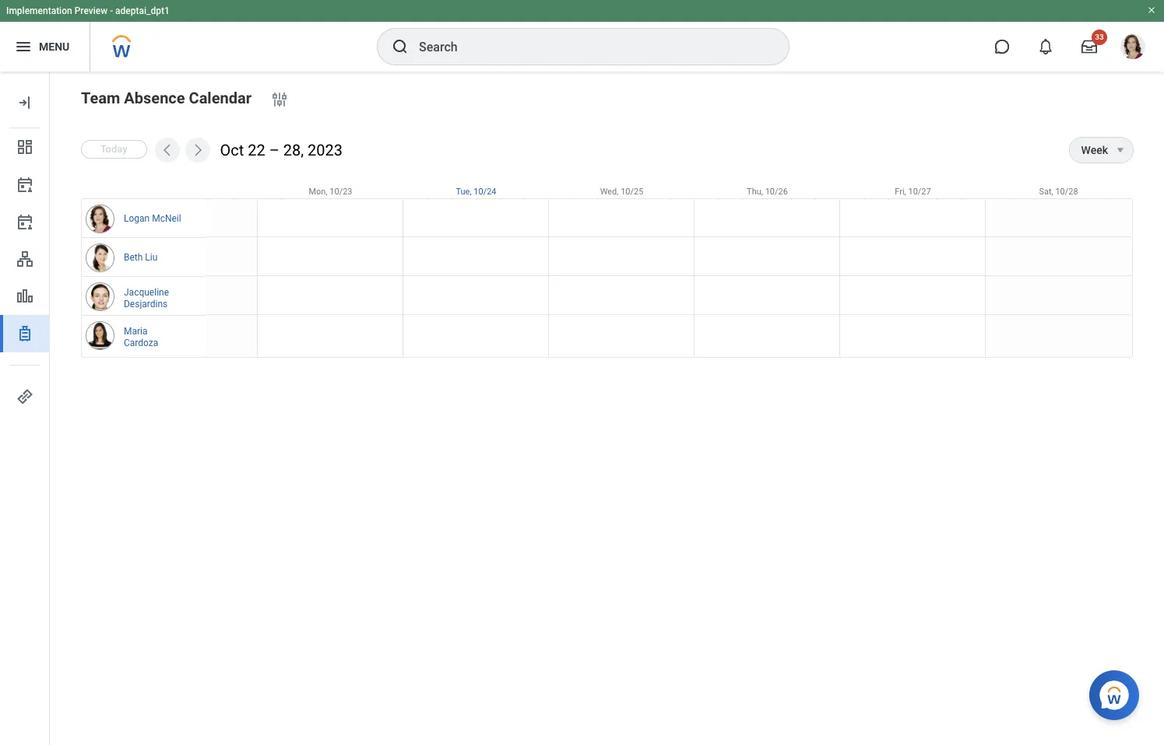 Task type: vqa. For each thing, say whether or not it's contained in the screenshot.
Today
yes



Task type: locate. For each thing, give the bounding box(es) containing it.
implementation preview -   adeptai_dpt1
[[6, 5, 170, 16]]

menu button
[[0, 22, 90, 72]]

chart image
[[16, 287, 34, 306]]

33
[[1095, 33, 1104, 41]]

cardoza
[[124, 338, 158, 349]]

dashboard image
[[16, 138, 34, 157]]

maria cardoza link
[[124, 323, 183, 350]]

beth liu
[[124, 253, 158, 264]]

navigation pane region
[[0, 72, 50, 746]]

view team image
[[16, 250, 34, 269]]

menu
[[39, 40, 69, 53]]

oct 22 – 28, 2023
[[220, 141, 343, 159]]

chevron right image
[[190, 143, 205, 158]]

today
[[100, 143, 127, 155]]

jacqueline desjardins
[[124, 287, 169, 310]]

implementation
[[6, 5, 72, 16]]

notifications large image
[[1038, 39, 1054, 55]]

jacqueline
[[124, 287, 169, 298]]

33 button
[[1072, 30, 1107, 64]]

search image
[[391, 37, 410, 56]]

justify image
[[14, 37, 33, 56]]

2023
[[308, 141, 343, 159]]

adeptai_dpt1
[[115, 5, 170, 16]]

chevron left image
[[159, 143, 175, 158]]

calendar
[[189, 89, 252, 107]]

oct
[[220, 141, 244, 159]]

Search Workday  search field
[[419, 30, 757, 64]]

inbox large image
[[1082, 39, 1097, 55]]

desjardins
[[124, 299, 168, 310]]



Task type: describe. For each thing, give the bounding box(es) containing it.
28,
[[283, 141, 304, 159]]

calendar user solid image
[[16, 213, 34, 231]]

maria cardoza
[[124, 326, 158, 349]]

caret down image
[[1111, 144, 1130, 157]]

menu banner
[[0, 0, 1164, 72]]

absence
[[124, 89, 185, 107]]

beth
[[124, 253, 143, 264]]

calendar user solid image
[[16, 175, 34, 194]]

task timeoff image
[[16, 325, 34, 343]]

week
[[1081, 144, 1108, 157]]

team absence calendar
[[81, 89, 252, 107]]

logan
[[124, 214, 150, 225]]

maria
[[124, 326, 148, 337]]

-
[[110, 5, 113, 16]]

close environment banner image
[[1147, 5, 1156, 15]]

liu
[[145, 253, 158, 264]]

link image
[[16, 388, 34, 406]]

profile logan mcneil image
[[1121, 34, 1145, 62]]

logan mcneil
[[124, 214, 181, 225]]

week button
[[1070, 138, 1108, 163]]

transformation import image
[[16, 93, 34, 112]]

change selection image
[[270, 90, 289, 109]]

team
[[81, 89, 120, 107]]

jacqueline desjardins link
[[124, 284, 183, 311]]

logan mcneil link
[[124, 211, 181, 225]]

mcneil
[[152, 214, 181, 225]]

today button
[[81, 140, 147, 159]]

–
[[269, 141, 279, 159]]

preview
[[75, 5, 108, 16]]

22
[[248, 141, 265, 159]]

beth liu link
[[124, 250, 158, 264]]



